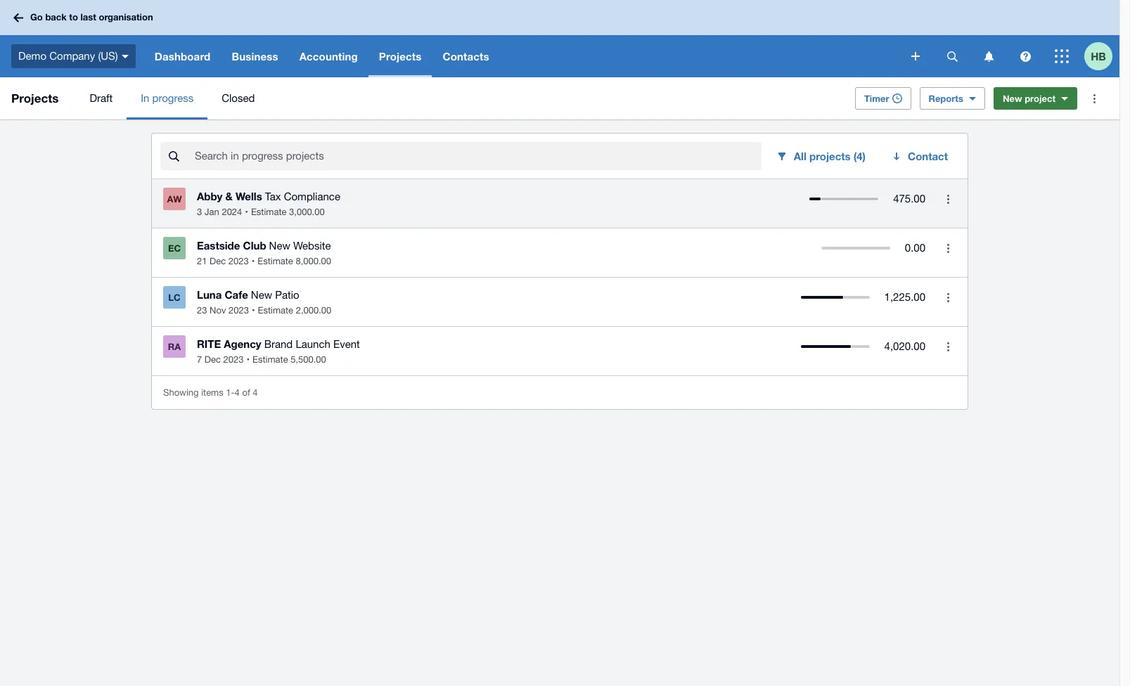 Task type: describe. For each thing, give the bounding box(es) containing it.
draft
[[90, 92, 113, 104]]

items
[[201, 387, 224, 398]]

hb button
[[1085, 35, 1120, 77]]

closed link
[[208, 77, 269, 120]]

new for eastside club
[[269, 240, 290, 252]]

ec
[[168, 243, 181, 254]]

go back to last organisation link
[[8, 5, 162, 30]]

ra
[[168, 341, 181, 352]]

1 vertical spatial projects
[[11, 91, 59, 106]]

reports
[[929, 93, 964, 104]]

project
[[1025, 93, 1056, 104]]

reports button
[[920, 87, 985, 110]]

svg image up new project
[[1020, 51, 1031, 62]]

contacts
[[443, 50, 489, 63]]

back
[[45, 11, 67, 23]]

1 horizontal spatial svg image
[[984, 51, 994, 62]]

23
[[197, 305, 207, 316]]

agency
[[224, 338, 261, 350]]

new for luna cafe
[[251, 289, 272, 301]]

0.00
[[905, 242, 926, 254]]

7
[[197, 355, 202, 365]]

company
[[49, 50, 95, 62]]

abby & wells tax compliance 3 jan 2024 • estimate 3,000.00
[[197, 190, 340, 217]]

• inside eastside club new website 21 dec 2023 • estimate 8,000.00
[[252, 256, 255, 267]]

eastside club new website 21 dec 2023 • estimate 8,000.00
[[197, 239, 331, 267]]

showing items 1-4 of 4
[[163, 387, 258, 398]]

closed
[[222, 92, 255, 104]]

2,000.00
[[296, 305, 332, 316]]

hb
[[1091, 50, 1106, 62]]

lc
[[168, 292, 181, 303]]

cafe
[[225, 288, 248, 301]]

2024
[[222, 207, 242, 217]]

in
[[141, 92, 149, 104]]

rite agency brand launch event 7 dec 2023 • estimate 5,500.00
[[197, 338, 360, 365]]

2023 for club
[[228, 256, 249, 267]]

svg image up reports popup button
[[947, 51, 958, 62]]

5,500.00
[[291, 355, 326, 365]]

draft link
[[76, 77, 127, 120]]

more options image for rite agency
[[934, 333, 962, 361]]

demo company (us) button
[[0, 35, 144, 77]]

1 4 from the left
[[235, 387, 240, 398]]

svg image inside 'demo company (us)' popup button
[[122, 55, 129, 58]]

rite
[[197, 338, 221, 350]]

(4)
[[854, 150, 866, 163]]

• inside rite agency brand launch event 7 dec 2023 • estimate 5,500.00
[[247, 355, 250, 365]]

patio
[[275, 289, 299, 301]]

• inside abby & wells tax compliance 3 jan 2024 • estimate 3,000.00
[[245, 207, 248, 217]]

(us)
[[98, 50, 118, 62]]

eastside
[[197, 239, 240, 252]]

demo
[[18, 50, 46, 62]]

estimate inside rite agency brand launch event 7 dec 2023 • estimate 5,500.00
[[253, 355, 288, 365]]

go
[[30, 11, 43, 23]]

new project button
[[994, 87, 1078, 110]]

showing
[[163, 387, 199, 398]]

contacts button
[[432, 35, 500, 77]]

estimate inside luna cafe new patio 23 nov 2023 • estimate 2,000.00
[[258, 305, 293, 316]]

2 4 from the left
[[253, 387, 258, 398]]

luna
[[197, 288, 222, 301]]

contact
[[908, 150, 948, 163]]

all projects (4) button
[[767, 142, 877, 170]]

compliance
[[284, 191, 340, 203]]

8,000.00
[[296, 256, 331, 267]]

contact button
[[883, 142, 960, 170]]

projects
[[810, 150, 851, 163]]



Task type: locate. For each thing, give the bounding box(es) containing it.
0 vertical spatial new
[[1003, 93, 1023, 104]]

4 right of
[[253, 387, 258, 398]]

Search in progress projects search field
[[193, 143, 762, 170]]

new right club
[[269, 240, 290, 252]]

estimate inside eastside club new website 21 dec 2023 • estimate 8,000.00
[[258, 256, 293, 267]]

• down agency
[[247, 355, 250, 365]]

dec inside eastside club new website 21 dec 2023 • estimate 8,000.00
[[210, 256, 226, 267]]

accounting button
[[289, 35, 368, 77]]

estimate down club
[[258, 256, 293, 267]]

1 more options image from the top
[[934, 185, 962, 213]]

svg image
[[984, 51, 994, 62], [912, 52, 920, 60]]

banner
[[0, 0, 1120, 77]]

0 vertical spatial dec
[[210, 256, 226, 267]]

more options image
[[1081, 84, 1109, 113]]

1 horizontal spatial projects
[[379, 50, 422, 63]]

2023 inside rite agency brand launch event 7 dec 2023 • estimate 5,500.00
[[223, 355, 244, 365]]

all projects (4)
[[794, 150, 866, 163]]

luna cafe new patio 23 nov 2023 • estimate 2,000.00
[[197, 288, 332, 316]]

more options image right 4,020.00
[[934, 333, 962, 361]]

svg image
[[13, 13, 23, 22], [1055, 49, 1069, 63], [947, 51, 958, 62], [1020, 51, 1031, 62], [122, 55, 129, 58]]

more options image right 0.00
[[934, 234, 962, 262]]

2023
[[228, 256, 249, 267], [229, 305, 249, 316], [223, 355, 244, 365]]

estimate down 'brand'
[[253, 355, 288, 365]]

more options image
[[934, 185, 962, 213], [934, 234, 962, 262], [934, 283, 962, 312], [934, 333, 962, 361]]

svg image left go
[[13, 13, 23, 22]]

2 more options image from the top
[[934, 234, 962, 262]]

more options image for abby & wells
[[934, 185, 962, 213]]

1,225.00
[[885, 291, 926, 303]]

2023 down cafe
[[229, 305, 249, 316]]

projects down demo
[[11, 91, 59, 106]]

last
[[81, 11, 96, 23]]

new right cafe
[[251, 289, 272, 301]]

1 vertical spatial new
[[269, 240, 290, 252]]

projects
[[379, 50, 422, 63], [11, 91, 59, 106]]

4 more options image from the top
[[934, 333, 962, 361]]

timer button
[[855, 87, 911, 110]]

4 left of
[[235, 387, 240, 398]]

1 vertical spatial 2023
[[229, 305, 249, 316]]

event
[[333, 338, 360, 350]]

new inside luna cafe new patio 23 nov 2023 • estimate 2,000.00
[[251, 289, 272, 301]]

website
[[293, 240, 331, 252]]

dec
[[210, 256, 226, 267], [205, 355, 221, 365]]

more options image for luna cafe
[[934, 283, 962, 312]]

new inside eastside club new website 21 dec 2023 • estimate 8,000.00
[[269, 240, 290, 252]]

new inside 'popup button'
[[1003, 93, 1023, 104]]

0 vertical spatial projects
[[379, 50, 422, 63]]

projects inside dropdown button
[[379, 50, 422, 63]]

aw
[[167, 193, 182, 205]]

0 vertical spatial 2023
[[228, 256, 249, 267]]

dashboard
[[155, 50, 211, 63]]

jan
[[205, 207, 219, 217]]

2023 for cafe
[[229, 305, 249, 316]]

4
[[235, 387, 240, 398], [253, 387, 258, 398]]

of
[[242, 387, 250, 398]]

in progress link
[[127, 77, 208, 120]]

3,000.00
[[289, 207, 325, 217]]

projects button
[[368, 35, 432, 77]]

new
[[1003, 93, 1023, 104], [269, 240, 290, 252], [251, 289, 272, 301]]

business
[[232, 50, 278, 63]]

1 vertical spatial dec
[[205, 355, 221, 365]]

abby
[[197, 190, 223, 203]]

4,020.00
[[885, 340, 926, 352]]

• down club
[[252, 256, 255, 267]]

more options image right "475.00"
[[934, 185, 962, 213]]

business button
[[221, 35, 289, 77]]

0 horizontal spatial projects
[[11, 91, 59, 106]]

2023 down club
[[228, 256, 249, 267]]

more options image for eastside club
[[934, 234, 962, 262]]

organisation
[[99, 11, 153, 23]]

estimate
[[251, 207, 287, 217], [258, 256, 293, 267], [258, 305, 293, 316], [253, 355, 288, 365]]

estimate inside abby & wells tax compliance 3 jan 2024 • estimate 3,000.00
[[251, 207, 287, 217]]

progress
[[152, 92, 194, 104]]

svg image inside go back to last organisation link
[[13, 13, 23, 22]]

0 horizontal spatial svg image
[[912, 52, 920, 60]]

in progress
[[141, 92, 194, 104]]

svg image right (us)
[[122, 55, 129, 58]]

dec right 7
[[205, 355, 221, 365]]

timer
[[864, 93, 890, 104]]

dashboard link
[[144, 35, 221, 77]]

2 vertical spatial new
[[251, 289, 272, 301]]

navigation inside 'banner'
[[144, 35, 902, 77]]

more options image right 1,225.00
[[934, 283, 962, 312]]

navigation containing dashboard
[[144, 35, 902, 77]]

to
[[69, 11, 78, 23]]

• up agency
[[252, 305, 255, 316]]

demo company (us)
[[18, 50, 118, 62]]

dec right "21"
[[210, 256, 226, 267]]

wells
[[236, 190, 262, 203]]

banner containing hb
[[0, 0, 1120, 77]]

2 vertical spatial 2023
[[223, 355, 244, 365]]

• right '2024'
[[245, 207, 248, 217]]

new left "project" on the right of the page
[[1003, 93, 1023, 104]]

3
[[197, 207, 202, 217]]

1-
[[226, 387, 235, 398]]

• inside luna cafe new patio 23 nov 2023 • estimate 2,000.00
[[252, 305, 255, 316]]

club
[[243, 239, 266, 252]]

navigation
[[144, 35, 902, 77]]

475.00
[[893, 193, 926, 205]]

&
[[225, 190, 233, 203]]

all
[[794, 150, 807, 163]]

launch
[[296, 338, 331, 350]]

projects left contacts
[[379, 50, 422, 63]]

brand
[[264, 338, 293, 350]]

3 more options image from the top
[[934, 283, 962, 312]]

0 horizontal spatial 4
[[235, 387, 240, 398]]

2023 inside eastside club new website 21 dec 2023 • estimate 8,000.00
[[228, 256, 249, 267]]

nov
[[210, 305, 226, 316]]

dec inside rite agency brand launch event 7 dec 2023 • estimate 5,500.00
[[205, 355, 221, 365]]

estimate down patio
[[258, 305, 293, 316]]

•
[[245, 207, 248, 217], [252, 256, 255, 267], [252, 305, 255, 316], [247, 355, 250, 365]]

1 horizontal spatial 4
[[253, 387, 258, 398]]

2023 inside luna cafe new patio 23 nov 2023 • estimate 2,000.00
[[229, 305, 249, 316]]

accounting
[[299, 50, 358, 63]]

tax
[[265, 191, 281, 203]]

21
[[197, 256, 207, 267]]

svg image left hb
[[1055, 49, 1069, 63]]

go back to last organisation
[[30, 11, 153, 23]]

estimate down tax
[[251, 207, 287, 217]]

new project
[[1003, 93, 1056, 104]]

2023 down agency
[[223, 355, 244, 365]]



Task type: vqa. For each thing, say whether or not it's contained in the screenshot.
AW
yes



